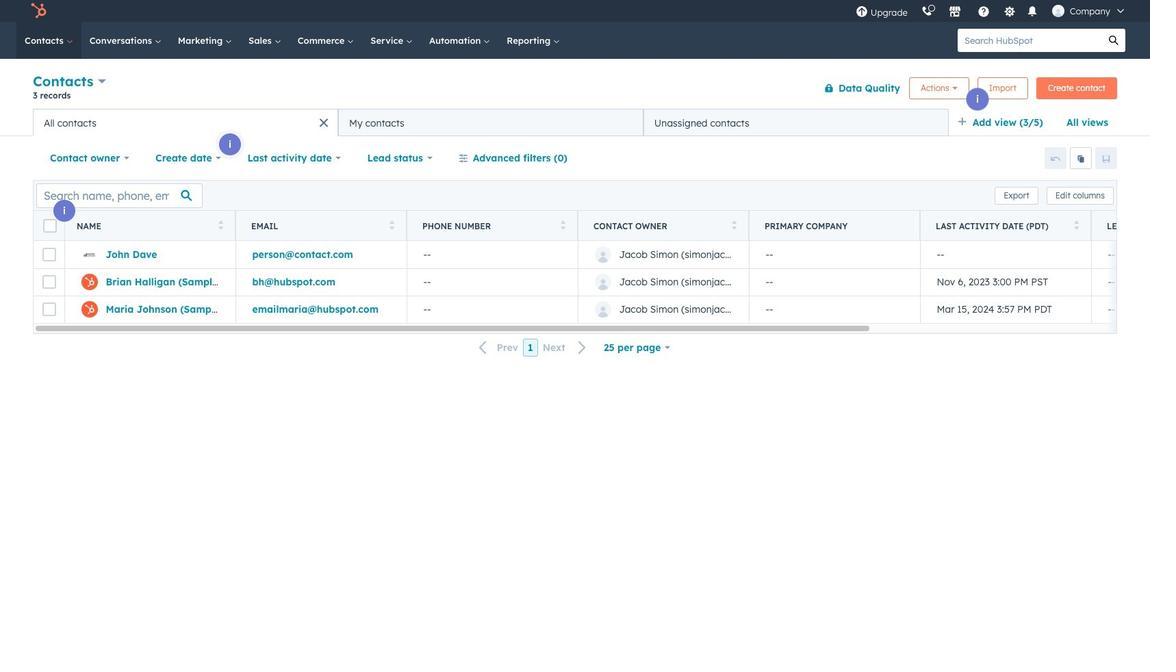 Task type: locate. For each thing, give the bounding box(es) containing it.
4 press to sort. element from the left
[[732, 220, 737, 232]]

banner
[[33, 70, 1118, 109]]

1 press to sort. image from the left
[[389, 220, 394, 230]]

1 horizontal spatial press to sort. image
[[732, 220, 737, 230]]

press to sort. image for 4th the press to sort. element from the left
[[732, 220, 737, 230]]

pagination navigation
[[471, 339, 595, 357]]

Search name, phone, email addresses, or company search field
[[36, 183, 203, 208]]

column header
[[749, 211, 921, 241]]

1 horizontal spatial press to sort. image
[[561, 220, 566, 230]]

2 horizontal spatial press to sort. image
[[1074, 220, 1079, 230]]

press to sort. element
[[218, 220, 223, 232], [389, 220, 394, 232], [561, 220, 566, 232], [732, 220, 737, 232], [1074, 220, 1079, 232]]

0 horizontal spatial press to sort. image
[[389, 220, 394, 230]]

press to sort. image for 1st the press to sort. element from the right
[[1074, 220, 1079, 230]]

2 press to sort. image from the left
[[732, 220, 737, 230]]

5 press to sort. element from the left
[[1074, 220, 1079, 232]]

Search HubSpot search field
[[958, 29, 1103, 52]]

menu
[[849, 0, 1134, 22]]

0 horizontal spatial press to sort. image
[[218, 220, 223, 230]]

press to sort. image
[[218, 220, 223, 230], [561, 220, 566, 230]]

3 press to sort. image from the left
[[1074, 220, 1079, 230]]

press to sort. image
[[389, 220, 394, 230], [732, 220, 737, 230], [1074, 220, 1079, 230]]



Task type: describe. For each thing, give the bounding box(es) containing it.
1 press to sort. image from the left
[[218, 220, 223, 230]]

press to sort. image for fourth the press to sort. element from the right
[[389, 220, 394, 230]]

3 press to sort. element from the left
[[561, 220, 566, 232]]

marketplaces image
[[949, 6, 961, 18]]

jacob simon image
[[1052, 5, 1065, 17]]

2 press to sort. element from the left
[[389, 220, 394, 232]]

2 press to sort. image from the left
[[561, 220, 566, 230]]

1 press to sort. element from the left
[[218, 220, 223, 232]]



Task type: vqa. For each thing, say whether or not it's contained in the screenshot.
the bottommost General
no



